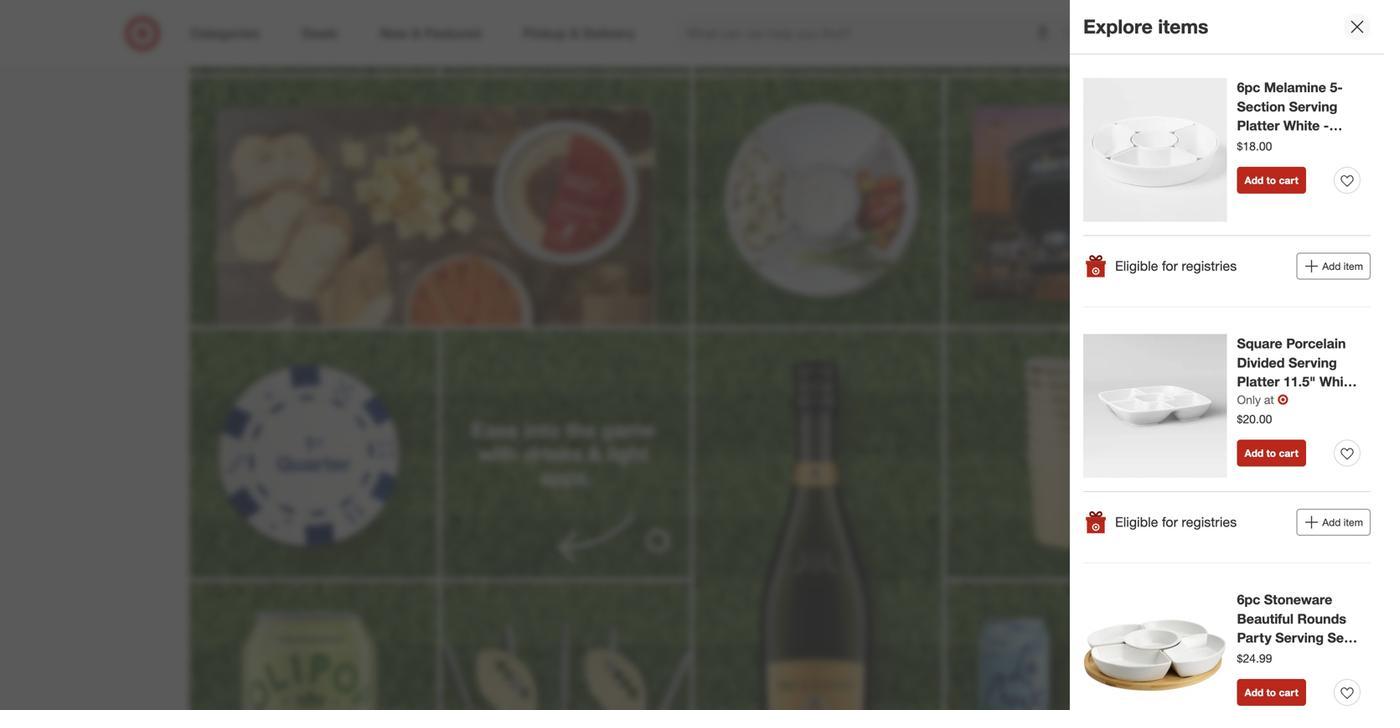 Task type: describe. For each thing, give the bounding box(es) containing it.
eligible for registries for $20.00
[[1116, 514, 1237, 530]]

into
[[524, 417, 560, 442]]

cart for 6pc melamine 5- section serving platter white - threshold™
[[1280, 174, 1299, 187]]

white for section
[[1284, 118, 1321, 134]]

for for $20.00
[[1163, 514, 1179, 530]]

eligible for $18.00
[[1116, 258, 1159, 274]]

for for $18.00
[[1163, 258, 1179, 274]]

2 add to cart button from the top
[[1238, 440, 1307, 467]]

registries for $20.00
[[1182, 514, 1237, 530]]

item for $18.00
[[1344, 260, 1364, 272]]

¬
[[1278, 392, 1289, 408]]

2 add to cart from the top
[[1245, 447, 1299, 459]]

add item for $18.00
[[1323, 260, 1364, 272]]

add item button for $18.00
[[1297, 253, 1371, 280]]

- inside 6pc stoneware beautiful rounds party serving set white - elama
[[1278, 649, 1283, 665]]

set
[[1328, 630, 1349, 646]]

platter inside 6pc melamine 5- section serving platter white - threshold™
[[1238, 118, 1280, 134]]

to for 6pc melamine 5- section serving platter white - threshold™
[[1267, 174, 1277, 187]]

square
[[1238, 335, 1283, 352]]

porcelain
[[1287, 335, 1347, 352]]

st
[[315, 435, 324, 449]]

to for 6pc stoneware beautiful rounds party serving set white - elama
[[1267, 686, 1277, 699]]

- for serving
[[1324, 118, 1330, 134]]

divided
[[1238, 354, 1286, 371]]

1 st quarter
[[277, 431, 351, 476]]

6pc melamine 5- section serving platter white - threshold™ link
[[1238, 78, 1361, 153]]

add item button for $20.00
[[1297, 509, 1371, 536]]

add to cart button for 6pc stoneware beautiful rounds party serving set white - elama
[[1238, 679, 1307, 706]]

explore items
[[1084, 15, 1209, 38]]

beautiful
[[1238, 611, 1294, 627]]

6pc stoneware beautiful rounds party serving set white - elama
[[1238, 591, 1349, 665]]

explore items dialog
[[1070, 0, 1385, 710]]

registries for $18.00
[[1182, 258, 1237, 274]]

serving inside square porcelain divided serving platter 11.5" white - threshold™
[[1289, 354, 1338, 371]]

6pc for 6pc stoneware beautiful rounds party serving set white - elama
[[1238, 591, 1261, 608]]

add for $20.00
[[1245, 447, 1264, 459]]

with
[[478, 441, 518, 466]]

rounds
[[1298, 611, 1347, 627]]

add to cart button for 6pc melamine 5- section serving platter white - threshold™
[[1238, 167, 1307, 194]]

threshold™ for 11.5"
[[1247, 393, 1319, 409]]

explore
[[1084, 15, 1153, 38]]

add for $24.99
[[1245, 686, 1264, 699]]

only
[[1238, 392, 1262, 407]]

party
[[1238, 630, 1272, 646]]

section
[[1238, 98, 1286, 115]]

eligible for $20.00
[[1116, 514, 1159, 530]]

only at ¬
[[1238, 392, 1289, 408]]

What can we help you find? suggestions appear below search field
[[676, 15, 1067, 52]]

11.5"
[[1284, 374, 1316, 390]]

search
[[1055, 27, 1096, 43]]

$24.99
[[1238, 651, 1273, 666]]

add item for $20.00
[[1323, 516, 1364, 529]]

game
[[602, 417, 655, 442]]



Task type: vqa. For each thing, say whether or not it's contained in the screenshot.
THE DEALS
no



Task type: locate. For each thing, give the bounding box(es) containing it.
0 vertical spatial registries
[[1182, 258, 1237, 274]]

platter up only at ¬
[[1238, 374, 1280, 390]]

white for serving
[[1320, 374, 1357, 390]]

2 eligible for registries from the top
[[1116, 514, 1237, 530]]

to down $24.99
[[1267, 686, 1277, 699]]

0 vertical spatial serving
[[1290, 98, 1338, 115]]

to
[[1267, 174, 1277, 187], [1267, 447, 1277, 459], [1267, 686, 1277, 699]]

add to cart button down $20.00
[[1238, 440, 1307, 467]]

$18.00
[[1238, 139, 1273, 153]]

1 add to cart button from the top
[[1238, 167, 1307, 194]]

add to cart for 6pc stoneware beautiful rounds party serving set white - elama
[[1245, 686, 1299, 699]]

drinks
[[524, 441, 583, 466]]

2 6pc from the top
[[1238, 591, 1261, 608]]

serving inside 6pc stoneware beautiful rounds party serving set white - elama
[[1276, 630, 1325, 646]]

2 cart from the top
[[1280, 447, 1299, 459]]

2 vertical spatial serving
[[1276, 630, 1325, 646]]

2 item from the top
[[1344, 516, 1364, 529]]

1 vertical spatial eligible
[[1116, 514, 1159, 530]]

light
[[608, 441, 649, 466]]

quarter
[[277, 451, 351, 476]]

serving down porcelain
[[1289, 354, 1338, 371]]

threshold™
[[1238, 137, 1309, 153], [1247, 393, 1319, 409]]

1 vertical spatial white
[[1320, 374, 1357, 390]]

to down $20.00
[[1267, 447, 1277, 459]]

0 vertical spatial cart
[[1280, 174, 1299, 187]]

2 vertical spatial add to cart
[[1245, 686, 1299, 699]]

2 to from the top
[[1267, 447, 1277, 459]]

eligible
[[1116, 258, 1159, 274], [1116, 514, 1159, 530]]

add to cart button down $18.00
[[1238, 167, 1307, 194]]

1 6pc from the top
[[1238, 79, 1261, 96]]

1 vertical spatial cart
[[1280, 447, 1299, 459]]

6pc stoneware beautiful rounds party serving set white - elama link
[[1238, 590, 1361, 665]]

1
[[304, 431, 315, 456]]

- right $24.99
[[1278, 649, 1283, 665]]

white down melamine
[[1284, 118, 1321, 134]]

0 vertical spatial eligible
[[1116, 258, 1159, 274]]

add item
[[1323, 260, 1364, 272], [1323, 516, 1364, 529]]

threshold™ inside 6pc melamine 5- section serving platter white - threshold™
[[1238, 137, 1309, 153]]

3 cart from the top
[[1280, 686, 1299, 699]]

1 item from the top
[[1344, 260, 1364, 272]]

add to cart for 6pc melamine 5- section serving platter white - threshold™
[[1245, 174, 1299, 187]]

2 registries from the top
[[1182, 514, 1237, 530]]

0 vertical spatial platter
[[1238, 118, 1280, 134]]

1 vertical spatial -
[[1238, 393, 1243, 409]]

item for $20.00
[[1344, 516, 1364, 529]]

threshold™ down section
[[1238, 137, 1309, 153]]

0 vertical spatial add item
[[1323, 260, 1364, 272]]

serving down melamine
[[1290, 98, 1338, 115]]

cart down 6pc melamine 5- section serving platter white - threshold™
[[1280, 174, 1299, 187]]

2 vertical spatial cart
[[1280, 686, 1299, 699]]

2 vertical spatial add to cart button
[[1238, 679, 1307, 706]]

0 vertical spatial eligible for registries
[[1116, 258, 1237, 274]]

1 vertical spatial serving
[[1289, 354, 1338, 371]]

2 horizontal spatial -
[[1324, 118, 1330, 134]]

the
[[566, 417, 596, 442]]

1 vertical spatial registries
[[1182, 514, 1237, 530]]

1 registries from the top
[[1182, 258, 1237, 274]]

1 vertical spatial threshold™
[[1247, 393, 1319, 409]]

1 vertical spatial platter
[[1238, 374, 1280, 390]]

serving up elama
[[1276, 630, 1325, 646]]

1 cart from the top
[[1280, 174, 1299, 187]]

add to cart
[[1245, 174, 1299, 187], [1245, 447, 1299, 459], [1245, 686, 1299, 699]]

0 vertical spatial 6pc
[[1238, 79, 1261, 96]]

serving inside 6pc melamine 5- section serving platter white - threshold™
[[1290, 98, 1338, 115]]

- inside 6pc melamine 5- section serving platter white - threshold™
[[1324, 118, 1330, 134]]

cart down elama
[[1280, 686, 1299, 699]]

0 vertical spatial to
[[1267, 174, 1277, 187]]

0 vertical spatial for
[[1163, 258, 1179, 274]]

eligible for registries for $18.00
[[1116, 258, 1237, 274]]

square porcelain divided serving platter 11.5" white - threshold™ image
[[1084, 334, 1228, 478], [1084, 334, 1228, 478]]

6pc
[[1238, 79, 1261, 96], [1238, 591, 1261, 608]]

registries
[[1182, 258, 1237, 274], [1182, 514, 1237, 530]]

0 vertical spatial white
[[1284, 118, 1321, 134]]

for
[[1163, 258, 1179, 274], [1163, 514, 1179, 530]]

6pc melamine 5-section serving platter white - threshold™ image
[[1084, 78, 1228, 222], [1084, 78, 1228, 222]]

add item button
[[1297, 253, 1371, 280], [1297, 509, 1371, 536]]

6pc up beautiful
[[1238, 591, 1261, 608]]

white
[[1284, 118, 1321, 134], [1320, 374, 1357, 390], [1238, 649, 1274, 665]]

ease
[[472, 417, 518, 442]]

add to cart button down $24.99
[[1238, 679, 1307, 706]]

1 add item button from the top
[[1297, 253, 1371, 280]]

to down $18.00
[[1267, 174, 1277, 187]]

search button
[[1055, 15, 1096, 55]]

1 vertical spatial 6pc
[[1238, 591, 1261, 608]]

add to cart down $18.00
[[1245, 174, 1299, 187]]

- down melamine
[[1324, 118, 1330, 134]]

white inside 6pc melamine 5- section serving platter white - threshold™
[[1284, 118, 1321, 134]]

6pc stoneware beautiful rounds party serving set white - elama image
[[1084, 590, 1228, 710], [1084, 590, 1228, 710]]

1 vertical spatial eligible for registries
[[1116, 514, 1237, 530]]

add to cart down $20.00
[[1245, 447, 1299, 459]]

add for $18.00
[[1245, 174, 1264, 187]]

white inside square porcelain divided serving platter 11.5" white - threshold™
[[1320, 374, 1357, 390]]

square porcelain divided serving platter 11.5" white - threshold™
[[1238, 335, 1357, 409]]

cart
[[1280, 174, 1299, 187], [1280, 447, 1299, 459], [1280, 686, 1299, 699]]

at
[[1265, 392, 1275, 407]]

serving
[[1290, 98, 1338, 115], [1289, 354, 1338, 371], [1276, 630, 1325, 646]]

threshold™ for platter
[[1238, 137, 1309, 153]]

6pc for 6pc melamine 5- section serving platter white - threshold™
[[1238, 79, 1261, 96]]

ease into the game with drinks & light apps.
[[472, 417, 661, 490]]

1 vertical spatial add to cart button
[[1238, 440, 1307, 467]]

2 for from the top
[[1163, 514, 1179, 530]]

3 add to cart from the top
[[1245, 686, 1299, 699]]

cart for 6pc stoneware beautiful rounds party serving set white - elama
[[1280, 686, 1299, 699]]

1 add item from the top
[[1323, 260, 1364, 272]]

0 vertical spatial add to cart button
[[1238, 167, 1307, 194]]

0 horizontal spatial -
[[1238, 393, 1243, 409]]

1 to from the top
[[1267, 174, 1277, 187]]

2 eligible from the top
[[1116, 514, 1159, 530]]

0 vertical spatial item
[[1344, 260, 1364, 272]]

1 vertical spatial for
[[1163, 514, 1179, 530]]

2 add item from the top
[[1323, 516, 1364, 529]]

0 vertical spatial threshold™
[[1238, 137, 1309, 153]]

6pc inside 6pc melamine 5- section serving platter white - threshold™
[[1238, 79, 1261, 96]]

threshold™ inside square porcelain divided serving platter 11.5" white - threshold™
[[1247, 393, 1319, 409]]

1 eligible from the top
[[1116, 258, 1159, 274]]

0 vertical spatial -
[[1324, 118, 1330, 134]]

- up $20.00
[[1238, 393, 1243, 409]]

platter inside square porcelain divided serving platter 11.5" white - threshold™
[[1238, 374, 1280, 390]]

&
[[588, 441, 602, 466]]

1 for from the top
[[1163, 258, 1179, 274]]

2 vertical spatial -
[[1278, 649, 1283, 665]]

add to cart button
[[1238, 167, 1307, 194], [1238, 440, 1307, 467], [1238, 679, 1307, 706]]

platter down section
[[1238, 118, 1280, 134]]

0 vertical spatial add item button
[[1297, 253, 1371, 280]]

0 vertical spatial add to cart
[[1245, 174, 1299, 187]]

white right 11.5"
[[1320, 374, 1357, 390]]

5-
[[1331, 79, 1344, 96]]

item
[[1344, 260, 1364, 272], [1344, 516, 1364, 529]]

items
[[1159, 15, 1209, 38]]

-
[[1324, 118, 1330, 134], [1238, 393, 1243, 409], [1278, 649, 1283, 665]]

1 vertical spatial add to cart
[[1245, 447, 1299, 459]]

$20.00
[[1238, 412, 1273, 426]]

2 vertical spatial to
[[1267, 686, 1277, 699]]

square porcelain divided serving platter 11.5" white - threshold™ link
[[1238, 334, 1361, 409]]

stoneware
[[1265, 591, 1333, 608]]

white inside 6pc stoneware beautiful rounds party serving set white - elama
[[1238, 649, 1274, 665]]

1 platter from the top
[[1238, 118, 1280, 134]]

3 add to cart button from the top
[[1238, 679, 1307, 706]]

eligible for registries
[[1116, 258, 1237, 274], [1116, 514, 1237, 530]]

1 eligible for registries from the top
[[1116, 258, 1237, 274]]

add to cart down $24.99
[[1245, 686, 1299, 699]]

6pc up section
[[1238, 79, 1261, 96]]

- for platter
[[1238, 393, 1243, 409]]

6pc inside 6pc stoneware beautiful rounds party serving set white - elama
[[1238, 591, 1261, 608]]

platter
[[1238, 118, 1280, 134], [1238, 374, 1280, 390]]

elama
[[1287, 649, 1327, 665]]

- inside square porcelain divided serving platter 11.5" white - threshold™
[[1238, 393, 1243, 409]]

1 vertical spatial add item button
[[1297, 509, 1371, 536]]

2 vertical spatial white
[[1238, 649, 1274, 665]]

1 vertical spatial item
[[1344, 516, 1364, 529]]

1 add to cart from the top
[[1245, 174, 1299, 187]]

3 to from the top
[[1267, 686, 1277, 699]]

6pc melamine 5- section serving platter white - threshold™
[[1238, 79, 1344, 153]]

1 horizontal spatial -
[[1278, 649, 1283, 665]]

cart down ¬ on the right of the page
[[1280, 447, 1299, 459]]

add
[[1245, 174, 1264, 187], [1323, 260, 1342, 272], [1245, 447, 1264, 459], [1323, 516, 1342, 529], [1245, 686, 1264, 699]]

melamine
[[1265, 79, 1327, 96]]

1 vertical spatial add item
[[1323, 516, 1364, 529]]

threshold™ down 11.5"
[[1247, 393, 1319, 409]]

white down party
[[1238, 649, 1274, 665]]

2 platter from the top
[[1238, 374, 1280, 390]]

2 add item button from the top
[[1297, 509, 1371, 536]]

apps.
[[540, 465, 592, 490]]

1 vertical spatial to
[[1267, 447, 1277, 459]]



